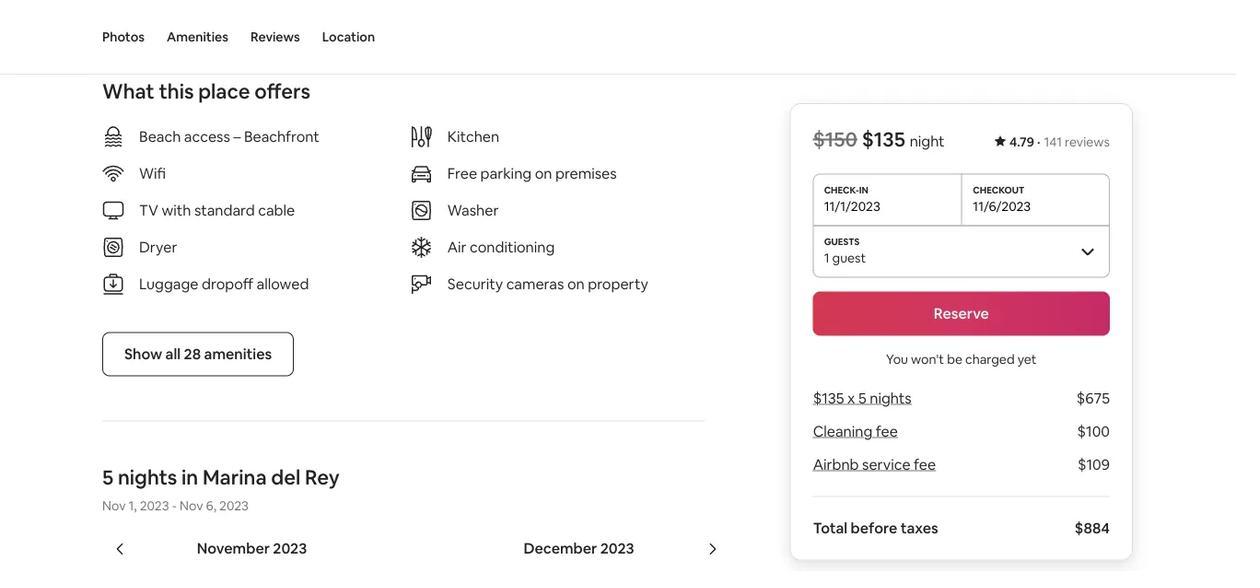 Task type: vqa. For each thing, say whether or not it's contained in the screenshot.
ID to the top
no



Task type: locate. For each thing, give the bounding box(es) containing it.
fee up service
[[876, 422, 899, 441]]

1 guest button
[[813, 225, 1111, 277]]

on for cameras
[[568, 275, 585, 294]]

$675
[[1077, 389, 1111, 408]]

2023
[[140, 497, 169, 514], [219, 497, 249, 514], [273, 539, 307, 558], [601, 539, 635, 558]]

air
[[448, 238, 467, 257]]

this
[[159, 78, 194, 105]]

1 vertical spatial 5
[[102, 465, 114, 491]]

december
[[524, 539, 598, 558]]

air conditioning
[[448, 238, 555, 257]]

0 horizontal spatial nights
[[118, 465, 177, 491]]

dropoff
[[202, 275, 253, 294]]

0 horizontal spatial on
[[535, 164, 552, 183]]

2023 right december
[[601, 539, 635, 558]]

access
[[184, 127, 230, 146]]

0 vertical spatial on
[[535, 164, 552, 183]]

on for parking
[[535, 164, 552, 183]]

conditioning
[[470, 238, 555, 257]]

airbnb service fee
[[813, 455, 937, 474]]

0 vertical spatial 5
[[859, 389, 867, 408]]

nights right x
[[870, 389, 912, 408]]

total
[[813, 519, 848, 538]]

$884
[[1075, 519, 1111, 538]]

5 left in
[[102, 465, 114, 491]]

fee right service
[[914, 455, 937, 474]]

amenities
[[204, 345, 272, 364]]

5
[[859, 389, 867, 408], [102, 465, 114, 491]]

beach access – beachfront
[[139, 127, 320, 146]]

in
[[182, 465, 198, 491]]

$135 x 5 nights button
[[813, 389, 912, 408]]

nights up 1,
[[118, 465, 177, 491]]

x
[[848, 389, 856, 408]]

location
[[322, 29, 375, 45]]

$150 $135 night
[[813, 126, 945, 153]]

beachfront
[[244, 127, 320, 146]]

kitchen
[[448, 127, 500, 146]]

standard
[[194, 201, 255, 220]]

reserve button
[[813, 292, 1111, 336]]

141
[[1045, 134, 1063, 150]]

cameras
[[507, 275, 564, 294]]

4.79 · 141 reviews
[[1010, 134, 1111, 150]]

0 horizontal spatial 5
[[102, 465, 114, 491]]

nov right -
[[180, 497, 203, 514]]

free parking on premises
[[448, 164, 617, 183]]

1 vertical spatial nights
[[118, 465, 177, 491]]

show all 28 amenities
[[124, 345, 272, 364]]

1 horizontal spatial nov
[[180, 497, 203, 514]]

nights inside the 5 nights in marina del rey nov 1, 2023 - nov 6, 2023
[[118, 465, 177, 491]]

1 nov from the left
[[102, 497, 126, 514]]

you
[[887, 351, 909, 367]]

night
[[910, 132, 945, 151]]

1 vertical spatial $135
[[813, 389, 845, 408]]

charged
[[966, 351, 1015, 367]]

1 horizontal spatial nights
[[870, 389, 912, 408]]

tv
[[139, 201, 158, 220]]

$135 x 5 nights
[[813, 389, 912, 408]]

nov left 1,
[[102, 497, 126, 514]]

photos button
[[102, 0, 145, 74]]

all
[[166, 345, 181, 364]]

1 horizontal spatial on
[[568, 275, 585, 294]]

what this place offers
[[102, 78, 311, 105]]

november
[[197, 539, 270, 558]]

on
[[535, 164, 552, 183], [568, 275, 585, 294]]

free
[[448, 164, 477, 183]]

show
[[124, 345, 162, 364]]

won't
[[911, 351, 945, 367]]

service
[[863, 455, 911, 474]]

amenities
[[167, 29, 229, 45]]

reviews button
[[251, 0, 300, 74]]

nov
[[102, 497, 126, 514], [180, 497, 203, 514]]

photos
[[102, 29, 145, 45]]

with
[[162, 201, 191, 220]]

taxes
[[901, 519, 939, 538]]

offers
[[255, 78, 311, 105]]

1
[[825, 249, 830, 266]]

2023 left -
[[140, 497, 169, 514]]

0 horizontal spatial nov
[[102, 497, 126, 514]]

$135
[[862, 126, 906, 153], [813, 389, 845, 408]]

security cameras on property
[[448, 275, 649, 294]]

-
[[172, 497, 177, 514]]

1 vertical spatial on
[[568, 275, 585, 294]]

on right parking
[[535, 164, 552, 183]]

0 horizontal spatial fee
[[876, 422, 899, 441]]

calendar application
[[80, 519, 1237, 572]]

0 vertical spatial $135
[[862, 126, 906, 153]]

$135 left "night"
[[862, 126, 906, 153]]

$135 left x
[[813, 389, 845, 408]]

0 horizontal spatial $135
[[813, 389, 845, 408]]

on right cameras
[[568, 275, 585, 294]]

show all 28 amenities button
[[102, 332, 294, 377]]

parking
[[481, 164, 532, 183]]

reserve
[[934, 304, 990, 323]]

5 right x
[[859, 389, 867, 408]]

28
[[184, 345, 201, 364]]

1 vertical spatial fee
[[914, 455, 937, 474]]

1 horizontal spatial 5
[[859, 389, 867, 408]]

1 horizontal spatial fee
[[914, 455, 937, 474]]

0 vertical spatial nights
[[870, 389, 912, 408]]

fee
[[876, 422, 899, 441], [914, 455, 937, 474]]



Task type: describe. For each thing, give the bounding box(es) containing it.
what
[[102, 78, 155, 105]]

$109
[[1078, 455, 1111, 474]]

1 guest
[[825, 249, 867, 266]]

luggage
[[139, 275, 199, 294]]

airbnb
[[813, 455, 859, 474]]

place
[[198, 78, 250, 105]]

rey
[[305, 465, 340, 491]]

washer
[[448, 201, 499, 220]]

wifi
[[139, 164, 166, 183]]

property
[[588, 275, 649, 294]]

allowed
[[257, 275, 309, 294]]

$100
[[1078, 422, 1111, 441]]

you won't be charged yet
[[887, 351, 1037, 367]]

marina
[[203, 465, 267, 491]]

cleaning fee button
[[813, 422, 899, 441]]

cable
[[258, 201, 295, 220]]

del
[[271, 465, 301, 491]]

november 2023
[[197, 539, 307, 558]]

premises
[[556, 164, 617, 183]]

5 nights in marina del rey nov 1, 2023 - nov 6, 2023
[[102, 465, 340, 514]]

location button
[[322, 0, 375, 74]]

reviews
[[1065, 134, 1111, 150]]

beach
[[139, 127, 181, 146]]

11/6/2023
[[974, 198, 1032, 214]]

0 vertical spatial fee
[[876, 422, 899, 441]]

5 inside the 5 nights in marina del rey nov 1, 2023 - nov 6, 2023
[[102, 465, 114, 491]]

·
[[1038, 134, 1041, 150]]

luggage dropoff allowed
[[139, 275, 309, 294]]

cleaning
[[813, 422, 873, 441]]

2 nov from the left
[[180, 497, 203, 514]]

before
[[851, 519, 898, 538]]

yet
[[1018, 351, 1037, 367]]

december 2023
[[524, 539, 635, 558]]

tv with standard cable
[[139, 201, 295, 220]]

1 horizontal spatial $135
[[862, 126, 906, 153]]

–
[[234, 127, 241, 146]]

airbnb service fee button
[[813, 455, 937, 474]]

11/1/2023
[[825, 198, 881, 214]]

dryer
[[139, 238, 177, 257]]

4.79
[[1010, 134, 1035, 150]]

amenities button
[[167, 0, 229, 74]]

guest
[[833, 249, 867, 266]]

2023 right 6,
[[219, 497, 249, 514]]

be
[[948, 351, 963, 367]]

1,
[[129, 497, 137, 514]]

total before taxes
[[813, 519, 939, 538]]

reviews
[[251, 29, 300, 45]]

cleaning fee
[[813, 422, 899, 441]]

2023 right november
[[273, 539, 307, 558]]

security
[[448, 275, 503, 294]]

6,
[[206, 497, 217, 514]]

$150
[[813, 126, 858, 153]]



